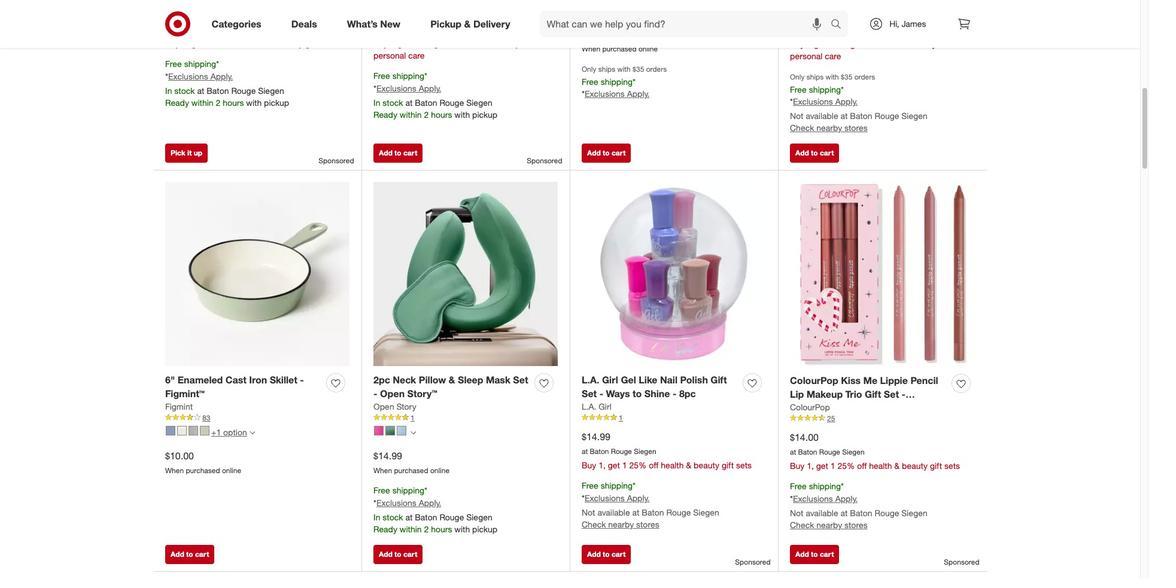 Task type: vqa. For each thing, say whether or not it's contained in the screenshot.
bottom a
no



Task type: describe. For each thing, give the bounding box(es) containing it.
personal inside $8.99 ( $0.50 /fluid ounce ) at baton rouge siegen buy 4 get $5 target giftcard on beauty & personal care
[[790, 51, 823, 61]]

figmint link
[[165, 401, 193, 413]]

sets for l.a. girl gel like nail polish gift set - ways to shine - 8pc
[[736, 461, 752, 471]]

categories link
[[201, 11, 276, 37]]

set inside 2pc neck pillow & sleep mask set - open story™️
[[513, 374, 528, 386]]

pickup & delivery
[[431, 18, 510, 30]]

cast
[[226, 374, 247, 386]]

search button
[[826, 11, 855, 40]]

(
[[816, 11, 818, 21]]

in for buy 1, get 1 25% off health & beauty gift sets
[[165, 86, 172, 96]]

open story
[[374, 401, 417, 412]]

story™️
[[407, 388, 438, 400]]

sleep
[[458, 374, 483, 386]]

what's new
[[347, 18, 401, 30]]

care inside $8.99 ( $0.50 /fluid ounce ) at baton rouge siegen buy 4 get $5 target giftcard on beauty & personal care
[[825, 51, 841, 61]]

rouge inside $8.99 ( $0.50 /fluid ounce ) at baton rouge siegen buy 4 get $5 target giftcard on beauty & personal care
[[820, 26, 841, 35]]

buy 4 get $5 target giftcard on beauty & personal care
[[374, 39, 527, 61]]

all colors + 1 more colors image
[[250, 431, 255, 436]]

not for colourpop kiss me lippie pencil lip makeup trio gift set - 0.105oz/3pc
[[790, 508, 804, 519]]

gel
[[621, 374, 636, 386]]

not for l.a. girl gel like nail polish gift set - ways to shine - 8pc
[[582, 508, 595, 518]]

pick it up
[[171, 148, 202, 157]]

personal inside buy 4 get $5 target giftcard on beauty & personal care
[[374, 51, 406, 61]]

2 horizontal spatial when
[[582, 44, 601, 53]]

4 inside $8.99 ( $0.50 /fluid ounce ) at baton rouge siegen buy 4 get $5 target giftcard on beauty & personal care
[[807, 39, 812, 49]]

within for buy 1, get 1 25% off health & beauty gift sets
[[191, 98, 213, 108]]

sage green image
[[200, 426, 210, 436]]

colourpop for colourpop kiss me lippie pencil lip makeup trio gift set - 0.105oz/3pc
[[790, 375, 839, 387]]

25% for colourpop kiss me lippie pencil lip makeup trio gift set - 0.105oz/3pc
[[838, 461, 855, 471]]

l.a. for l.a. girl gel like nail polish gift set - ways to shine - 8pc
[[582, 374, 600, 386]]

$5 inside $8.99 ( $0.50 /fluid ounce ) at baton rouge siegen buy 4 get $5 target giftcard on beauty & personal care
[[829, 39, 837, 49]]

0 horizontal spatial 1,
[[182, 39, 189, 49]]

2 vertical spatial stock
[[383, 513, 403, 523]]

- up the l.a. girl
[[600, 388, 604, 400]]

open story link
[[374, 401, 417, 413]]

83
[[202, 413, 210, 422]]

deals link
[[281, 11, 332, 37]]

0 horizontal spatial health
[[244, 39, 267, 49]]

pickup & delivery link
[[420, 11, 525, 37]]

) inside $8.99 ( $0.50 /fluid ounce ) at baton rouge siegen buy 4 get $5 target giftcard on beauty & personal care
[[883, 11, 885, 21]]

2pc neck pillow & sleep mask set - open story™️
[[374, 374, 528, 400]]

all colors + 1 more colors element
[[250, 429, 255, 436]]

+1
[[211, 427, 221, 437]]

ships for only ships with $35 orders free shipping * * exclusions apply. not available at baton rouge siegen check nearby stores
[[807, 73, 824, 82]]

stock for buy 1, get 1 25% off health & beauty gift sets
[[174, 86, 195, 96]]

$14.00
[[790, 431, 819, 443]]

buy inside $14.00 at baton rouge siegen buy 1, get 1 25% off health & beauty gift sets
[[790, 461, 805, 471]]

me
[[864, 375, 878, 387]]

get inside buy 4 get $5 target giftcard on beauty & personal care
[[397, 39, 410, 49]]

+1 option button
[[160, 423, 260, 442]]

option
[[223, 427, 247, 437]]

check for l.a. girl gel like nail polish gift set - ways to shine - 8pc
[[582, 520, 606, 530]]

available for colourpop kiss me lippie pencil lip makeup trio gift set - 0.105oz/3pc
[[806, 508, 839, 519]]

rouge inside $14.00 at baton rouge siegen buy 1, get 1 25% off health & beauty gift sets
[[820, 448, 841, 457]]

check nearby stores button for l.a. girl gel like nail polish gift set - ways to shine - 8pc
[[582, 519, 660, 531]]

siegen inside $8.99 ( $0.50 /fluid ounce ) at baton rouge siegen buy 4 get $5 target giftcard on beauty & personal care
[[843, 26, 865, 35]]

only ships with $35 orders free shipping * * exclusions apply.
[[582, 65, 667, 99]]

25 link
[[790, 413, 975, 424]]

$14.00 at baton rouge siegen buy 1, get 1 25% off health & beauty gift sets
[[790, 431, 960, 471]]

$0.50
[[818, 11, 839, 21]]

target inside $8.99 ( $0.50 /fluid ounce ) at baton rouge siegen buy 4 get $5 target giftcard on beauty & personal care
[[840, 39, 863, 49]]

8pc
[[679, 388, 696, 400]]

0 horizontal spatial )
[[453, 10, 456, 20]]

- inside colourpop kiss me lippie pencil lip makeup trio gift set - 0.105oz/3pc
[[902, 388, 906, 400]]

2pc neck pillow & sleep mask set - open story™️ link
[[374, 374, 530, 401]]

pencil
[[911, 375, 939, 387]]

pickup for buy 4 get $5 target giftcard on beauty & personal care
[[472, 110, 498, 120]]

on inside $8.99 ( $0.50 /fluid ounce ) at baton rouge siegen buy 4 get $5 target giftcard on beauty & personal care
[[899, 39, 908, 49]]

trio
[[846, 388, 862, 400]]

What can we help you find? suggestions appear below search field
[[540, 11, 834, 37]]

0 horizontal spatial $14.99 at baton rouge siegen buy 1, get 1 25% off health & beauty gift sets
[[165, 9, 335, 49]]

l.a. girl link
[[582, 401, 612, 413]]

1 vertical spatial $10.00 when purchased online
[[165, 450, 241, 475]]

$8.99
[[790, 9, 814, 21]]

purchased for 6" enameled cast iron skillet - figmint™
[[186, 466, 220, 475]]

nail
[[660, 374, 678, 386]]

new
[[380, 18, 401, 30]]

at inside $8.99 ( $0.50 /fluid ounce ) at baton rouge siegen buy 4 get $5 target giftcard on beauty & personal care
[[790, 26, 796, 35]]

1 link for sleep
[[374, 413, 558, 423]]

shipping inside only ships with $35 orders free shipping * * exclusions apply.
[[601, 76, 633, 87]]

1 vertical spatial $10.00
[[165, 450, 194, 462]]

like
[[639, 374, 658, 386]]

0 horizontal spatial gift
[[305, 39, 317, 49]]

check nearby stores button for colourpop kiss me lippie pencil lip makeup trio gift set - 0.105oz/3pc
[[790, 520, 868, 532]]

colourpop for colourpop
[[790, 402, 830, 412]]

l.a. girl gel like nail polish gift set - ways to shine - 8pc link
[[582, 374, 738, 401]]

2 for buy 1, get 1 25% off health & beauty gift sets
[[216, 98, 220, 108]]

search
[[826, 19, 855, 31]]

lippie
[[880, 375, 908, 387]]

all colors image
[[411, 431, 416, 436]]

$5 inside buy 4 get $5 target giftcard on beauty & personal care
[[412, 39, 421, 49]]

kiss
[[841, 375, 861, 387]]

purchased for 2pc neck pillow & sleep mask set - open story™️
[[394, 466, 428, 475]]

l.a. girl gel like nail polish gift set - ways to shine - 8pc
[[582, 374, 727, 400]]

pillow
[[419, 374, 446, 386]]

available for l.a. girl gel like nail polish gift set - ways to shine - 8pc
[[598, 508, 630, 518]]

siegen inside only ships with $35 orders free shipping * * exclusions apply. not available at baton rouge siegen check nearby stores
[[902, 111, 928, 121]]

25% for l.a. girl gel like nail polish gift set - ways to shine - 8pc
[[630, 461, 647, 471]]

1, for l.a. girl gel like nail polish gift set - ways to shine - 8pc
[[599, 461, 606, 471]]

2pc
[[374, 374, 390, 386]]

nearby for l.a. girl gel like nail polish gift set - ways to shine - 8pc
[[608, 520, 634, 530]]

what's
[[347, 18, 378, 30]]

gift for colourpop kiss me lippie pencil lip makeup trio gift set - 0.105oz/3pc
[[930, 461, 942, 471]]

all colors element
[[411, 429, 416, 436]]

0 horizontal spatial 25%
[[213, 39, 230, 49]]

pickup for buy 1, get 1 25% off health & beauty gift sets
[[264, 98, 289, 108]]

1 link for nail
[[582, 413, 766, 423]]

0 horizontal spatial off
[[232, 39, 242, 49]]

open inside open story link
[[374, 401, 394, 412]]

buy inside $8.99 ( $0.50 /fluid ounce ) at baton rouge siegen buy 4 get $5 target giftcard on beauty & personal care
[[790, 39, 805, 49]]

colourpop kiss me lippie pencil lip makeup trio gift set - 0.105oz/3pc
[[790, 375, 939, 414]]

$10.99
[[374, 9, 402, 21]]

$14.99 for 2pc neck pillow & sleep mask set - open story™️
[[374, 450, 402, 462]]

mask
[[486, 374, 511, 386]]

gift inside l.a. girl gel like nail polish gift set - ways to shine - 8pc
[[711, 374, 727, 386]]

james
[[902, 19, 926, 29]]

only ships with $35 orders free shipping * * exclusions apply. not available at baton rouge siegen check nearby stores
[[790, 73, 928, 133]]

check for colourpop kiss me lippie pencil lip makeup trio gift set - 0.105oz/3pc
[[790, 520, 814, 531]]

6" enameled cast iron skillet - figmint™
[[165, 374, 304, 400]]

lip
[[790, 388, 804, 400]]

hi,
[[890, 19, 900, 29]]

free shipping * * exclusions apply. in stock at  baton rouge siegen ready within 2 hours with pickup for buy 4 get $5 target giftcard on beauty & personal care
[[374, 71, 498, 120]]

6" enameled cast iron skillet - figmint™ link
[[165, 374, 322, 401]]

shine
[[645, 388, 670, 400]]

$35 for only ships with $35 orders free shipping * * exclusions apply. not available at baton rouge siegen check nearby stores
[[841, 73, 853, 82]]

available inside only ships with $35 orders free shipping * * exclusions apply. not available at baton rouge siegen check nearby stores
[[806, 111, 839, 121]]

up
[[194, 148, 202, 157]]

iron
[[249, 374, 267, 386]]

0 vertical spatial $14.99
[[165, 9, 194, 21]]

/ounce )
[[427, 10, 456, 20]]

pickup
[[431, 18, 462, 30]]

set inside colourpop kiss me lippie pencil lip makeup trio gift set - 0.105oz/3pc
[[884, 388, 899, 400]]

1, for colourpop kiss me lippie pencil lip makeup trio gift set - 0.105oz/3pc
[[807, 461, 814, 471]]

$14.99 for l.a. girl gel like nail polish gift set - ways to shine - 8pc
[[582, 431, 611, 443]]

/ounce
[[427, 10, 453, 20]]

25
[[827, 414, 835, 423]]

olive green image
[[386, 426, 395, 436]]

l.a. girl
[[582, 401, 612, 412]]

skillet
[[270, 374, 297, 386]]

ounce
[[860, 11, 883, 21]]

polish
[[680, 374, 708, 386]]



Task type: locate. For each thing, give the bounding box(es) containing it.
1 horizontal spatial set
[[582, 388, 597, 400]]

orders down what can we help you find? suggestions appear below search field
[[646, 65, 667, 74]]

off for colourpop kiss me lippie pencil lip makeup trio gift set - 0.105oz/3pc
[[857, 461, 867, 471]]

exclusions inside only ships with $35 orders free shipping * * exclusions apply. not available at baton rouge siegen check nearby stores
[[793, 97, 833, 107]]

orders inside only ships with $35 orders free shipping * * exclusions apply.
[[646, 65, 667, 74]]

1 horizontal spatial gift
[[865, 388, 882, 400]]

only for only ships with $35 orders free shipping * * exclusions apply.
[[582, 65, 597, 74]]

1 link down 2pc neck pillow & sleep mask set - open story™️ link
[[374, 413, 558, 423]]

1 vertical spatial 2
[[424, 110, 429, 120]]

0 horizontal spatial $5
[[412, 39, 421, 49]]

health for colourpop kiss me lippie pencil lip makeup trio gift set - 0.105oz/3pc
[[869, 461, 892, 471]]

stores inside only ships with $35 orders free shipping * * exclusions apply. not available at baton rouge siegen check nearby stores
[[845, 123, 868, 133]]

- inside the 6" enameled cast iron skillet - figmint™
[[300, 374, 304, 386]]

exclusions
[[168, 71, 208, 82], [377, 83, 417, 94], [585, 89, 625, 99], [793, 97, 833, 107], [585, 493, 625, 504], [793, 494, 833, 504], [377, 498, 417, 508]]

1 horizontal spatial sets
[[736, 461, 752, 471]]

1 horizontal spatial ships
[[807, 73, 824, 82]]

0 horizontal spatial only
[[582, 65, 597, 74]]

purchased inside $14.99 when purchased online
[[394, 466, 428, 475]]

free shipping * * exclusions apply. not available at baton rouge siegen check nearby stores for $14.00
[[790, 482, 928, 531]]

at inside $14.00 at baton rouge siegen buy 1, get 1 25% off health & beauty gift sets
[[790, 448, 796, 457]]

purchased down all colors image
[[394, 466, 428, 475]]

girl inside l.a. girl gel like nail polish gift set - ways to shine - 8pc
[[602, 374, 618, 386]]

only inside only ships with $35 orders free shipping * * exclusions apply. not available at baton rouge siegen check nearby stores
[[790, 73, 805, 82]]

hours for buy 1, get 1 25% off health & beauty gift sets
[[223, 98, 244, 108]]

- down the 2pc
[[374, 388, 377, 400]]

orders down $8.99 ( $0.50 /fluid ounce ) at baton rouge siegen buy 4 get $5 target giftcard on beauty & personal care
[[855, 73, 875, 82]]

free inside only ships with $35 orders free shipping * * exclusions apply. not available at baton rouge siegen check nearby stores
[[790, 84, 807, 94]]

6"
[[165, 374, 175, 386]]

giftcard down pickup & delivery
[[448, 39, 480, 49]]

6" enameled cast iron skillet - figmint™ image
[[165, 182, 350, 367], [165, 182, 350, 367]]

$35 inside only ships with $35 orders free shipping * * exclusions apply. not available at baton rouge siegen check nearby stores
[[841, 73, 853, 82]]

baton inside only ships with $35 orders free shipping * * exclusions apply. not available at baton rouge siegen check nearby stores
[[850, 111, 873, 121]]

colourpop inside colourpop kiss me lippie pencil lip makeup trio gift set - 0.105oz/3pc
[[790, 375, 839, 387]]

on down delivery
[[482, 39, 492, 49]]

light gray image
[[189, 426, 198, 436]]

1 horizontal spatial 25%
[[630, 461, 647, 471]]

1 l.a. from the top
[[582, 374, 600, 386]]

$14.99 when purchased online
[[374, 450, 450, 475]]

1 inside $14.00 at baton rouge siegen buy 1, get 1 25% off health & beauty gift sets
[[831, 461, 836, 471]]

0 horizontal spatial $14.99
[[165, 9, 194, 21]]

1 horizontal spatial giftcard
[[865, 39, 897, 49]]

1 vertical spatial colourpop
[[790, 402, 830, 412]]

2
[[216, 98, 220, 108], [424, 110, 429, 120], [424, 525, 429, 535]]

$14.99
[[165, 9, 194, 21], [582, 431, 611, 443], [374, 450, 402, 462]]

- right skillet
[[300, 374, 304, 386]]

free shipping * * exclusions apply. not available at baton rouge siegen check nearby stores for $14.99
[[582, 481, 720, 530]]

orders inside only ships with $35 orders free shipping * * exclusions apply. not available at baton rouge siegen check nearby stores
[[855, 73, 875, 82]]

purchased
[[603, 44, 637, 53], [186, 466, 220, 475], [394, 466, 428, 475]]

gift
[[711, 374, 727, 386], [865, 388, 882, 400]]

when for 6" enameled cast iron skillet - figmint™
[[165, 466, 184, 475]]

4 down new
[[391, 39, 395, 49]]

1 vertical spatial ready
[[374, 110, 397, 120]]

4
[[391, 39, 395, 49], [807, 39, 812, 49]]

stores for colourpop kiss me lippie pencil lip makeup trio gift set - 0.105oz/3pc
[[845, 520, 868, 531]]

0 horizontal spatial set
[[513, 374, 528, 386]]

not inside only ships with $35 orders free shipping * * exclusions apply. not available at baton rouge siegen check nearby stores
[[790, 111, 804, 121]]

pick it up button
[[165, 144, 208, 163]]

nearby inside only ships with $35 orders free shipping * * exclusions apply. not available at baton rouge siegen check nearby stores
[[817, 123, 842, 133]]

online inside $14.99 when purchased online
[[430, 466, 450, 475]]

1 vertical spatial $14.99 at baton rouge siegen buy 1, get 1 25% off health & beauty gift sets
[[582, 431, 752, 471]]

1 horizontal spatial on
[[899, 39, 908, 49]]

gift right polish
[[711, 374, 727, 386]]

stock
[[174, 86, 195, 96], [383, 98, 403, 108], [383, 513, 403, 523]]

1,
[[182, 39, 189, 49], [599, 461, 606, 471], [807, 461, 814, 471]]

1 vertical spatial within
[[400, 110, 422, 120]]

personal down new
[[374, 51, 406, 61]]

1
[[206, 39, 211, 49], [411, 413, 415, 422], [619, 413, 623, 422], [623, 461, 627, 471], [831, 461, 836, 471]]

1 horizontal spatial care
[[825, 51, 841, 61]]

giftcard inside $8.99 ( $0.50 /fluid ounce ) at baton rouge siegen buy 4 get $5 target giftcard on beauty & personal care
[[865, 39, 897, 49]]

1 horizontal spatial off
[[649, 461, 659, 471]]

$10.00 when purchased online up only ships with $35 orders free shipping * * exclusions apply.
[[582, 28, 658, 53]]

pickup
[[264, 98, 289, 108], [472, 110, 498, 120], [472, 525, 498, 535]]

get inside $8.99 ( $0.50 /fluid ounce ) at baton rouge siegen buy 4 get $5 target giftcard on beauty & personal care
[[814, 39, 826, 49]]

story
[[397, 401, 417, 412]]

pick
[[171, 148, 185, 157]]

hours for buy 4 get $5 target giftcard on beauty & personal care
[[431, 110, 452, 120]]

baton inside $14.00 at baton rouge siegen buy 1, get 1 25% off health & beauty gift sets
[[798, 448, 818, 457]]

categories
[[212, 18, 261, 30]]

- down lippie
[[902, 388, 906, 400]]

2 horizontal spatial 1,
[[807, 461, 814, 471]]

colourpop kiss me lippie pencil lip makeup trio gift set - 0.105oz/3pc image
[[790, 182, 975, 367], [790, 182, 975, 367]]

0 horizontal spatial $10.00 when purchased online
[[165, 450, 241, 475]]

1 horizontal spatial health
[[661, 461, 684, 471]]

siegen inside $14.00 at baton rouge siegen buy 1, get 1 25% off health & beauty gift sets
[[843, 448, 865, 457]]

ships inside only ships with $35 orders free shipping * * exclusions apply. not available at baton rouge siegen check nearby stores
[[807, 73, 824, 82]]

2 horizontal spatial sets
[[945, 461, 960, 471]]

0 vertical spatial colourpop
[[790, 375, 839, 387]]

0 horizontal spatial target
[[423, 39, 446, 49]]

0 horizontal spatial care
[[408, 51, 425, 61]]

within for buy 4 get $5 target giftcard on beauty & personal care
[[400, 110, 422, 120]]

2 horizontal spatial online
[[639, 44, 658, 53]]

0 horizontal spatial ships
[[599, 65, 616, 74]]

2 1 link from the left
[[582, 413, 766, 423]]

1 vertical spatial in
[[374, 98, 380, 108]]

& inside 2pc neck pillow & sleep mask set - open story™️
[[449, 374, 455, 386]]

- inside 2pc neck pillow & sleep mask set - open story™️
[[374, 388, 377, 400]]

exclusions apply. button
[[168, 71, 233, 83], [377, 83, 441, 95], [585, 88, 650, 100], [793, 96, 858, 108], [585, 493, 650, 505], [793, 493, 858, 505], [377, 498, 441, 510]]

25%
[[213, 39, 230, 49], [630, 461, 647, 471], [838, 461, 855, 471]]

on down the hi, james
[[899, 39, 908, 49]]

target down pickup
[[423, 39, 446, 49]]

neck
[[393, 374, 416, 386]]

0 horizontal spatial personal
[[374, 51, 406, 61]]

beauty inside buy 4 get $5 target giftcard on beauty & personal care
[[494, 39, 520, 49]]

25% inside $14.00 at baton rouge siegen buy 1, get 1 25% off health & beauty gift sets
[[838, 461, 855, 471]]

83 link
[[165, 413, 350, 423]]

1 vertical spatial $14.99
[[582, 431, 611, 443]]

1 horizontal spatial $14.99
[[374, 450, 402, 462]]

care down at baton rouge siegen
[[408, 51, 425, 61]]

online for 2pc neck pillow & sleep mask set - open story™️
[[430, 466, 450, 475]]

1 vertical spatial girl
[[599, 401, 612, 412]]

apply.
[[211, 71, 233, 82], [419, 83, 441, 94], [627, 89, 650, 99], [836, 97, 858, 107], [627, 493, 650, 504], [836, 494, 858, 504], [419, 498, 441, 508]]

0 horizontal spatial on
[[482, 39, 492, 49]]

$10.00 down cream icon
[[165, 450, 194, 462]]

add
[[379, 148, 393, 157], [587, 148, 601, 157], [796, 148, 809, 157], [171, 550, 184, 559], [379, 550, 393, 559], [587, 550, 601, 559], [796, 550, 809, 559]]

$35 for only ships with $35 orders free shipping * * exclusions apply.
[[633, 65, 644, 74]]

0 vertical spatial l.a.
[[582, 374, 600, 386]]

1 vertical spatial open
[[374, 401, 394, 412]]

1 horizontal spatial $10.00 when purchased online
[[582, 28, 658, 53]]

on
[[482, 39, 492, 49], [899, 39, 908, 49]]

free shipping * * exclusions apply. not available at baton rouge siegen check nearby stores
[[582, 481, 720, 530], [790, 482, 928, 531]]

sets
[[320, 39, 335, 49], [736, 461, 752, 471], [945, 461, 960, 471]]

nearby for colourpop kiss me lippie pencil lip makeup trio gift set - 0.105oz/3pc
[[817, 520, 842, 531]]

2 vertical spatial within
[[400, 525, 422, 535]]

$10.00 when purchased online
[[582, 28, 658, 53], [165, 450, 241, 475]]

0 vertical spatial pickup
[[264, 98, 289, 108]]

open inside 2pc neck pillow & sleep mask set - open story™️
[[380, 388, 405, 400]]

$5 down search
[[829, 39, 837, 49]]

$5 down at baton rouge siegen
[[412, 39, 421, 49]]

what's new link
[[337, 11, 416, 37]]

2 horizontal spatial purchased
[[603, 44, 637, 53]]

1 horizontal spatial online
[[430, 466, 450, 475]]

0 horizontal spatial sets
[[320, 39, 335, 49]]

orders for only ships with $35 orders free shipping * * exclusions apply.
[[646, 65, 667, 74]]

0 horizontal spatial orders
[[646, 65, 667, 74]]

stock for buy 4 get $5 target giftcard on beauty & personal care
[[383, 98, 403, 108]]

1 horizontal spatial 1 link
[[582, 413, 766, 423]]

get
[[191, 39, 204, 49], [397, 39, 410, 49], [814, 39, 826, 49], [608, 461, 620, 471], [817, 461, 829, 471]]

2 vertical spatial pickup
[[472, 525, 498, 535]]

1 horizontal spatial $14.99 at baton rouge siegen buy 1, get 1 25% off health & beauty gift sets
[[582, 431, 752, 471]]

0 horizontal spatial giftcard
[[448, 39, 480, 49]]

colourpop
[[790, 375, 839, 387], [790, 402, 830, 412]]

1 horizontal spatial )
[[883, 11, 885, 21]]

giftcard inside buy 4 get $5 target giftcard on beauty & personal care
[[448, 39, 480, 49]]

set right mask
[[513, 374, 528, 386]]

1 horizontal spatial free shipping * * exclusions apply. not available at baton rouge siegen check nearby stores
[[790, 482, 928, 531]]

$14.99 down olive green image
[[374, 450, 402, 462]]

colourpop down the lip
[[790, 402, 830, 412]]

2 vertical spatial $14.99
[[374, 450, 402, 462]]

only inside only ships with $35 orders free shipping * * exclusions apply.
[[582, 65, 597, 74]]

enameled
[[178, 374, 223, 386]]

colourpop link
[[790, 401, 830, 413]]

& inside $14.00 at baton rouge siegen buy 1, get 1 25% off health & beauty gift sets
[[895, 461, 900, 471]]

stores
[[845, 123, 868, 133], [636, 520, 660, 530], [845, 520, 868, 531]]

buy inside buy 4 get $5 target giftcard on beauty & personal care
[[374, 39, 388, 49]]

colourpop kiss me lippie pencil lip makeup trio gift set - 0.105oz/3pc link
[[790, 374, 947, 414]]

2 vertical spatial hours
[[431, 525, 452, 535]]

free inside only ships with $35 orders free shipping * * exclusions apply.
[[582, 76, 599, 87]]

$14.99 inside $14.99 when purchased online
[[374, 450, 402, 462]]

figmint
[[165, 401, 193, 412]]

2 horizontal spatial $14.99
[[582, 431, 611, 443]]

1 colourpop from the top
[[790, 375, 839, 387]]

0 horizontal spatial $35
[[633, 65, 644, 74]]

blue image
[[166, 426, 175, 436]]

1 horizontal spatial when
[[374, 466, 392, 475]]

target inside buy 4 get $5 target giftcard on beauty & personal care
[[423, 39, 446, 49]]

gift for l.a. girl gel like nail polish gift set - ways to shine - 8pc
[[722, 461, 734, 471]]

$10.00 up only ships with $35 orders free shipping * * exclusions apply.
[[582, 28, 611, 40]]

when down blue image at the bottom left
[[165, 466, 184, 475]]

gift inside colourpop kiss me lippie pencil lip makeup trio gift set - 0.105oz/3pc
[[865, 388, 882, 400]]

purchased down +1 option dropdown button
[[186, 466, 220, 475]]

ships
[[599, 65, 616, 74], [807, 73, 824, 82]]

0 vertical spatial $10.00
[[582, 28, 611, 40]]

care down search button at the top of page
[[825, 51, 841, 61]]

at inside only ships with $35 orders free shipping * * exclusions apply. not available at baton rouge siegen check nearby stores
[[841, 111, 848, 121]]

/fluid
[[839, 11, 857, 21]]

2 for buy 4 get $5 target giftcard on beauty & personal care
[[424, 110, 429, 120]]

shipping inside only ships with $35 orders free shipping * * exclusions apply. not available at baton rouge siegen check nearby stores
[[809, 84, 841, 94]]

apply. inside only ships with $35 orders free shipping * * exclusions apply. not available at baton rouge siegen check nearby stores
[[836, 97, 858, 107]]

0 vertical spatial in
[[165, 86, 172, 96]]

only
[[582, 65, 597, 74], [790, 73, 805, 82]]

in
[[165, 86, 172, 96], [374, 98, 380, 108], [374, 513, 380, 523]]

to inside l.a. girl gel like nail polish gift set - ways to shine - 8pc
[[633, 388, 642, 400]]

ready for buy 1, get 1 25% off health & beauty gift sets
[[165, 98, 189, 108]]

ships for only ships with $35 orders free shipping * * exclusions apply.
[[599, 65, 616, 74]]

when down fuchsia icon
[[374, 466, 392, 475]]

+1 option
[[211, 427, 247, 437]]

4 down $8.99
[[807, 39, 812, 49]]

colourpop up 'makeup'
[[790, 375, 839, 387]]

rouge inside only ships with $35 orders free shipping * * exclusions apply. not available at baton rouge siegen check nearby stores
[[875, 111, 900, 121]]

2pc neck pillow & sleep mask set - open story™️ image
[[374, 182, 558, 367], [374, 182, 558, 367]]

1 horizontal spatial target
[[840, 39, 863, 49]]

1 horizontal spatial $10.00
[[582, 28, 611, 40]]

online for 6" enameled cast iron skillet - figmint™
[[222, 466, 241, 475]]

$14.99 down l.a. girl link
[[582, 431, 611, 443]]

l.a. for l.a. girl
[[582, 401, 596, 412]]

beauty inside $8.99 ( $0.50 /fluid ounce ) at baton rouge siegen buy 4 get $5 target giftcard on beauty & personal care
[[911, 39, 937, 49]]

1 horizontal spatial gift
[[722, 461, 734, 471]]

rouge
[[194, 25, 215, 34], [403, 25, 424, 34], [820, 26, 841, 35], [231, 86, 256, 96], [440, 98, 464, 108], [875, 111, 900, 121], [611, 447, 632, 456], [820, 448, 841, 457], [667, 508, 691, 518], [875, 508, 900, 519], [440, 513, 464, 523]]

target
[[423, 39, 446, 49], [840, 39, 863, 49]]

$14.99 at baton rouge siegen buy 1, get 1 25% off health & beauty gift sets
[[165, 9, 335, 49], [582, 431, 752, 471]]

delivery
[[474, 18, 510, 30]]

1 horizontal spatial $5
[[829, 39, 837, 49]]

0 horizontal spatial 4
[[391, 39, 395, 49]]

hi, james
[[890, 19, 926, 29]]

2 l.a. from the top
[[582, 401, 596, 412]]

$14.99 left categories
[[165, 9, 194, 21]]

1 horizontal spatial orders
[[855, 73, 875, 82]]

beauty inside $14.00 at baton rouge siegen buy 1, get 1 25% off health & beauty gift sets
[[902, 461, 928, 471]]

figmint™
[[165, 388, 205, 400]]

gift down me
[[865, 388, 882, 400]]

0 horizontal spatial when
[[165, 466, 184, 475]]

makeup
[[807, 388, 843, 400]]

in for buy 4 get $5 target giftcard on beauty & personal care
[[374, 98, 380, 108]]

0 vertical spatial $14.99 at baton rouge siegen buy 1, get 1 25% off health & beauty gift sets
[[165, 9, 335, 49]]

1 vertical spatial stock
[[383, 98, 403, 108]]

open up open story
[[380, 388, 405, 400]]

on inside buy 4 get $5 target giftcard on beauty & personal care
[[482, 39, 492, 49]]

$10.00 when purchased online down +1 option dropdown button
[[165, 450, 241, 475]]

giftcard down hi,
[[865, 39, 897, 49]]

0 horizontal spatial $10.00
[[165, 450, 194, 462]]

gift inside $14.00 at baton rouge siegen buy 1, get 1 25% off health & beauty gift sets
[[930, 461, 942, 471]]

with
[[618, 65, 631, 74], [826, 73, 839, 82], [246, 98, 262, 108], [455, 110, 470, 120], [455, 525, 470, 535]]

1 horizontal spatial personal
[[790, 51, 823, 61]]

0 vertical spatial $10.00 when purchased online
[[582, 28, 658, 53]]

0.105oz/3pc
[[790, 402, 845, 414]]

4 inside buy 4 get $5 target giftcard on beauty & personal care
[[391, 39, 395, 49]]

0 horizontal spatial online
[[222, 466, 241, 475]]

ships inside only ships with $35 orders free shipping * * exclusions apply.
[[599, 65, 616, 74]]

stores for l.a. girl gel like nail polish gift set - ways to shine - 8pc
[[636, 520, 660, 530]]

hours
[[223, 98, 244, 108], [431, 110, 452, 120], [431, 525, 452, 535]]

personal down $8.99
[[790, 51, 823, 61]]

$35 inside only ships with $35 orders free shipping * * exclusions apply.
[[633, 65, 644, 74]]

with inside only ships with $35 orders free shipping * * exclusions apply.
[[618, 65, 631, 74]]

2 horizontal spatial 25%
[[838, 461, 855, 471]]

- left 8pc
[[673, 388, 677, 400]]

check
[[790, 123, 814, 133], [582, 520, 606, 530], [790, 520, 814, 531]]

off inside $14.00 at baton rouge siegen buy 1, get 1 25% off health & beauty gift sets
[[857, 461, 867, 471]]

2 vertical spatial ready
[[374, 525, 397, 535]]

2 horizontal spatial health
[[869, 461, 892, 471]]

online
[[639, 44, 658, 53], [222, 466, 241, 475], [430, 466, 450, 475]]

shipping
[[184, 59, 216, 69], [393, 71, 425, 81], [601, 76, 633, 87], [809, 84, 841, 94], [601, 481, 633, 491], [809, 482, 841, 492], [393, 486, 425, 496]]

0 vertical spatial within
[[191, 98, 213, 108]]

ways
[[606, 388, 630, 400]]

$10.00
[[582, 28, 611, 40], [165, 450, 194, 462]]

care inside buy 4 get $5 target giftcard on beauty & personal care
[[408, 51, 425, 61]]

l.a. girl gel like nail polish gift set - ways to shine - 8pc image
[[582, 182, 766, 367], [582, 182, 766, 367]]

orders for only ships with $35 orders free shipping * * exclusions apply. not available at baton rouge siegen check nearby stores
[[855, 73, 875, 82]]

off
[[232, 39, 242, 49], [649, 461, 659, 471], [857, 461, 867, 471]]

exclusions inside only ships with $35 orders free shipping * * exclusions apply.
[[585, 89, 625, 99]]

health inside $14.00 at baton rouge siegen buy 1, get 1 25% off health & beauty gift sets
[[869, 461, 892, 471]]

set up the l.a. girl
[[582, 388, 597, 400]]

when inside $14.99 when purchased online
[[374, 466, 392, 475]]

baton inside $8.99 ( $0.50 /fluid ounce ) at baton rouge siegen buy 4 get $5 target giftcard on beauty & personal care
[[798, 26, 818, 35]]

0 vertical spatial girl
[[602, 374, 618, 386]]

girl up ways
[[602, 374, 618, 386]]

$8.99 ( $0.50 /fluid ounce ) at baton rouge siegen buy 4 get $5 target giftcard on beauty & personal care
[[790, 9, 944, 61]]

*
[[216, 59, 219, 69], [425, 71, 427, 81], [165, 71, 168, 82], [633, 76, 636, 87], [374, 83, 377, 94], [841, 84, 844, 94], [582, 89, 585, 99], [790, 97, 793, 107], [633, 481, 636, 491], [841, 482, 844, 492], [425, 486, 427, 496], [582, 493, 585, 504], [790, 494, 793, 504], [374, 498, 377, 508]]

not
[[790, 111, 804, 121], [582, 508, 595, 518], [790, 508, 804, 519]]

available
[[806, 111, 839, 121], [598, 508, 630, 518], [806, 508, 839, 519]]

personal
[[374, 51, 406, 61], [790, 51, 823, 61]]

target down search
[[840, 39, 863, 49]]

1 vertical spatial l.a.
[[582, 401, 596, 412]]

health for l.a. girl gel like nail polish gift set - ways to shine - 8pc
[[661, 461, 684, 471]]

only for only ships with $35 orders free shipping * * exclusions apply. not available at baton rouge siegen check nearby stores
[[790, 73, 805, 82]]

sets inside $14.00 at baton rouge siegen buy 1, get 1 25% off health & beauty gift sets
[[945, 461, 960, 471]]

girl for l.a. girl
[[599, 401, 612, 412]]

cream image
[[177, 426, 187, 436]]

deals
[[291, 18, 317, 30]]

purchased up only ships with $35 orders free shipping * * exclusions apply.
[[603, 44, 637, 53]]

beauty
[[277, 39, 303, 49], [494, 39, 520, 49], [911, 39, 937, 49], [694, 461, 720, 471], [902, 461, 928, 471]]

set
[[513, 374, 528, 386], [582, 388, 597, 400], [884, 388, 899, 400]]

baton
[[173, 25, 192, 34], [382, 25, 401, 34], [798, 26, 818, 35], [207, 86, 229, 96], [415, 98, 437, 108], [850, 111, 873, 121], [590, 447, 609, 456], [798, 448, 818, 457], [642, 508, 664, 518], [850, 508, 873, 519], [415, 513, 437, 523]]

2 horizontal spatial gift
[[930, 461, 942, 471]]

set down lippie
[[884, 388, 899, 400]]

apply. inside only ships with $35 orders free shipping * * exclusions apply.
[[627, 89, 650, 99]]

1 horizontal spatial purchased
[[394, 466, 428, 475]]

0 vertical spatial gift
[[711, 374, 727, 386]]

fuchsia image
[[374, 426, 384, 436]]

0 horizontal spatial gift
[[711, 374, 727, 386]]

& inside buy 4 get $5 target giftcard on beauty & personal care
[[522, 39, 527, 49]]

0 vertical spatial 2
[[216, 98, 220, 108]]

open left story
[[374, 401, 394, 412]]

1 vertical spatial gift
[[865, 388, 882, 400]]

open
[[380, 388, 405, 400], [374, 401, 394, 412]]

with inside only ships with $35 orders free shipping * * exclusions apply. not available at baton rouge siegen check nearby stores
[[826, 73, 839, 82]]

free shipping * * exclusions apply. in stock at  baton rouge siegen ready within 2 hours with pickup
[[165, 59, 289, 108], [374, 71, 498, 120], [374, 486, 498, 535]]

2 horizontal spatial set
[[884, 388, 899, 400]]

2 colourpop from the top
[[790, 402, 830, 412]]

girl down ways
[[599, 401, 612, 412]]

l.a. inside l.a. girl gel like nail polish gift set - ways to shine - 8pc
[[582, 374, 600, 386]]

0 horizontal spatial 1 link
[[374, 413, 558, 423]]

off for l.a. girl gel like nail polish gift set - ways to shine - 8pc
[[649, 461, 659, 471]]

care
[[408, 51, 425, 61], [825, 51, 841, 61]]

girl
[[602, 374, 618, 386], [599, 401, 612, 412]]

1 1 link from the left
[[374, 413, 558, 423]]

check inside only ships with $35 orders free shipping * * exclusions apply. not available at baton rouge siegen check nearby stores
[[790, 123, 814, 133]]

1 link down 8pc
[[582, 413, 766, 423]]

sets for colourpop kiss me lippie pencil lip makeup trio gift set - 0.105oz/3pc
[[945, 461, 960, 471]]

free shipping * * exclusions apply. in stock at  baton rouge siegen ready within 2 hours with pickup for buy 1, get 1 25% off health & beauty gift sets
[[165, 59, 289, 108]]

muddy aqua image
[[397, 426, 407, 436]]

girl for l.a. girl gel like nail polish gift set - ways to shine - 8pc
[[602, 374, 618, 386]]

set inside l.a. girl gel like nail polish gift set - ways to shine - 8pc
[[582, 388, 597, 400]]

when for 2pc neck pillow & sleep mask set - open story™️
[[374, 466, 392, 475]]

0 vertical spatial open
[[380, 388, 405, 400]]

0 vertical spatial stock
[[174, 86, 195, 96]]

when up only ships with $35 orders free shipping * * exclusions apply.
[[582, 44, 601, 53]]

1 vertical spatial hours
[[431, 110, 452, 120]]

1, inside $14.00 at baton rouge siegen buy 1, get 1 25% off health & beauty gift sets
[[807, 461, 814, 471]]

0 horizontal spatial free shipping * * exclusions apply. not available at baton rouge siegen check nearby stores
[[582, 481, 720, 530]]

it
[[187, 148, 192, 157]]

& inside $8.99 ( $0.50 /fluid ounce ) at baton rouge siegen buy 4 get $5 target giftcard on beauty & personal care
[[939, 39, 944, 49]]

)
[[453, 10, 456, 20], [883, 11, 885, 21]]

at
[[165, 25, 171, 34], [374, 25, 380, 34], [790, 26, 796, 35], [197, 86, 204, 96], [406, 98, 413, 108], [841, 111, 848, 121], [582, 447, 588, 456], [790, 448, 796, 457], [633, 508, 640, 518], [841, 508, 848, 519], [406, 513, 413, 523]]

ready for buy 4 get $5 target giftcard on beauty & personal care
[[374, 110, 397, 120]]

1 horizontal spatial 1,
[[599, 461, 606, 471]]

get inside $14.00 at baton rouge siegen buy 1, get 1 25% off health & beauty gift sets
[[817, 461, 829, 471]]

at baton rouge siegen
[[374, 25, 448, 34]]

0 vertical spatial ready
[[165, 98, 189, 108]]

2 vertical spatial in
[[374, 513, 380, 523]]

2 vertical spatial 2
[[424, 525, 429, 535]]

0 vertical spatial hours
[[223, 98, 244, 108]]



